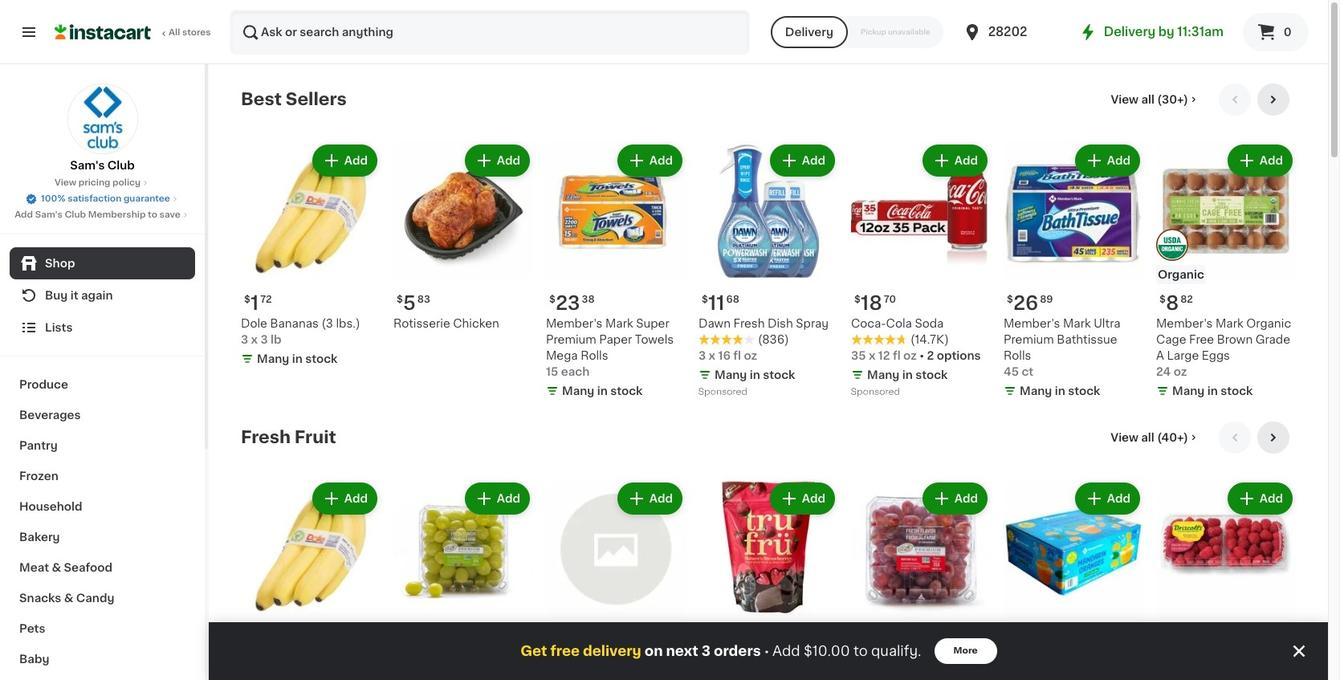 Task type: vqa. For each thing, say whether or not it's contained in the screenshot.
pets
yes



Task type: describe. For each thing, give the bounding box(es) containing it.
15
[[546, 366, 559, 378]]

3 left the lb
[[261, 334, 268, 345]]

product group containing 18
[[852, 141, 991, 401]]

in inside tru fru hyper chilled strawberries in white
[[773, 672, 783, 680]]

add inside 'get free delivery on next 3 orders • add $10.00 to qualify.'
[[773, 645, 801, 658]]

add sam's club membership to save link
[[15, 209, 190, 222]]

frozen
[[19, 471, 58, 482]]

0 horizontal spatial club
[[65, 210, 86, 219]]

oz for 16
[[744, 350, 758, 361]]

policy
[[113, 178, 141, 187]]

$ 23 38
[[549, 294, 595, 312]]

38
[[582, 295, 595, 304]]

35 x 12 fl oz • 2 options
[[852, 350, 981, 361]]

white
[[786, 672, 819, 680]]

all for 18
[[1142, 94, 1155, 105]]

delivery by 11:31am
[[1104, 26, 1224, 38]]

$ for $ 18 70
[[855, 295, 861, 304]]

product group containing 23
[[546, 141, 686, 402]]

beverages link
[[10, 400, 195, 431]]

pantry
[[19, 440, 58, 451]]

all for 8
[[1142, 432, 1155, 443]]

get
[[521, 645, 547, 658]]

snacks & candy
[[19, 593, 114, 604]]

sponsored badge image for 18
[[852, 388, 900, 397]]

dawn
[[699, 318, 731, 329]]

a
[[1157, 350, 1165, 361]]

16
[[718, 350, 731, 361]]

product group containing 6
[[546, 480, 686, 680]]

shop link
[[10, 247, 195, 280]]

eggs
[[1202, 350, 1231, 361]]

strawberries
[[699, 672, 770, 680]]

11 for 23
[[708, 294, 725, 312]]

each
[[561, 366, 590, 378]]

x for 3 x 16 fl oz
[[709, 350, 716, 361]]

delivery by 11:31am link
[[1079, 22, 1224, 42]]

pantry link
[[10, 431, 195, 461]]

view all (40+) button
[[1105, 422, 1207, 454]]

towels
[[635, 334, 674, 345]]

add sam's club membership to save
[[15, 210, 181, 219]]

satisfaction
[[68, 194, 122, 203]]

100% satisfaction guarantee button
[[25, 190, 180, 206]]

qualify.
[[872, 645, 922, 658]]

product group containing 5
[[394, 141, 533, 332]]

100% satisfaction guarantee
[[41, 194, 170, 203]]

organic inside member's mark organic cage free brown grade a large eggs 24 oz
[[1247, 318, 1292, 329]]

mark for 23
[[606, 318, 634, 329]]

member's for 26
[[1004, 318, 1061, 329]]

wonderful halos large clementine mandarins
[[546, 656, 675, 680]]

dole
[[241, 318, 267, 329]]

1 horizontal spatial fresh
[[734, 318, 765, 329]]

member's for 8
[[1157, 318, 1213, 329]]

mark for 26
[[1064, 318, 1091, 329]]

28202
[[989, 26, 1028, 38]]

cola
[[887, 318, 912, 329]]

produce
[[19, 379, 68, 390]]

$ 8 82
[[1160, 294, 1194, 312]]

28202 button
[[963, 10, 1059, 55]]

buy
[[45, 290, 68, 301]]

ultra
[[1094, 318, 1121, 329]]

many in stock for 23
[[562, 386, 643, 397]]

meat & seafood
[[19, 562, 112, 574]]

snacks & candy link
[[10, 583, 195, 614]]

paper
[[600, 334, 632, 345]]

sam's club
[[70, 160, 135, 171]]

3 x 16 fl oz
[[699, 350, 758, 361]]

view all (30+)
[[1111, 94, 1189, 105]]

member's mark organic cage free brown grade a large eggs 24 oz
[[1157, 318, 1292, 378]]

in down 35 x 12 fl oz • 2 options
[[903, 370, 913, 381]]

3 down dole
[[241, 334, 248, 345]]

$ for $ 11 56
[[702, 633, 708, 643]]

mandarins
[[615, 672, 674, 680]]

3 inside 'get free delivery on next 3 orders • add $10.00 to qualify.'
[[702, 645, 711, 658]]

all stores
[[169, 28, 211, 37]]

in down member's mark super premium paper towels mega rolls 15 each
[[597, 386, 608, 397]]

red
[[852, 656, 874, 668]]

sam's inside add sam's club membership to save link
[[35, 210, 62, 219]]

premium for 26
[[1004, 334, 1055, 345]]

meat
[[19, 562, 49, 574]]

26
[[1014, 294, 1039, 312]]

to inside 'get free delivery on next 3 orders • add $10.00 to qualify.'
[[854, 645, 868, 658]]

bathtissue
[[1057, 334, 1118, 345]]

product group containing 1
[[241, 141, 381, 370]]

$ for $ 5 83
[[397, 295, 403, 304]]

free
[[1190, 334, 1215, 345]]

sam's club link
[[67, 84, 138, 174]]

delivery
[[583, 645, 642, 658]]

(836)
[[758, 334, 789, 345]]

more
[[954, 647, 978, 656]]

(30+)
[[1158, 94, 1189, 105]]

2
[[927, 350, 935, 361]]

lists link
[[10, 312, 195, 344]]

many in stock down 35 x 12 fl oz • 2 options
[[868, 370, 948, 381]]

fl for 12
[[893, 350, 901, 361]]

save
[[160, 210, 181, 219]]

halos
[[608, 656, 640, 668]]

by
[[1159, 26, 1175, 38]]

soda
[[915, 318, 944, 329]]

many down 12
[[868, 370, 900, 381]]

& for snacks
[[64, 593, 73, 604]]

view pricing policy link
[[55, 177, 150, 190]]

best
[[241, 91, 282, 108]]

pets
[[19, 623, 45, 635]]

oz for 12
[[904, 350, 917, 361]]

next
[[666, 645, 699, 658]]

free
[[551, 645, 580, 658]]

sponsored badge image for 11
[[699, 388, 747, 397]]

0 horizontal spatial to
[[148, 210, 157, 219]]

premium for 23
[[546, 334, 597, 345]]

$ 1 72
[[244, 294, 272, 312]]

lbs.)
[[336, 318, 360, 329]]

many in stock for 1
[[257, 353, 338, 365]]

$ 6 93
[[549, 632, 583, 651]]

12
[[879, 350, 891, 361]]

instacart logo image
[[55, 22, 151, 42]]

x for 35 x 12 fl oz • 2 options
[[869, 350, 876, 361]]

member's mark super premium paper towels mega rolls 15 each
[[546, 318, 674, 378]]

item carousel region containing 6
[[241, 422, 1297, 680]]

stock for 1
[[305, 353, 338, 365]]

mega
[[546, 350, 578, 361]]

best sellers
[[241, 91, 347, 108]]

0 vertical spatial •
[[920, 350, 925, 361]]

mark for 8
[[1216, 318, 1244, 329]]

frozen link
[[10, 461, 195, 492]]

view for 23
[[1111, 94, 1139, 105]]

in down the eggs
[[1208, 386, 1218, 397]]

$ 8 33
[[855, 632, 888, 651]]



Task type: locate. For each thing, give the bounding box(es) containing it.
0 vertical spatial all
[[1142, 94, 1155, 105]]

oz inside product group
[[904, 350, 917, 361]]

x left 16
[[709, 350, 716, 361]]

$ for $ 8 82
[[1160, 295, 1166, 304]]

x down dole
[[251, 334, 258, 345]]

$ left 33
[[855, 633, 861, 643]]

stock down member's mark super premium paper towels mega rolls 15 each
[[611, 386, 643, 397]]

add button
[[314, 146, 376, 175], [467, 146, 529, 175], [619, 146, 681, 175], [772, 146, 834, 175], [924, 146, 986, 175], [1077, 146, 1139, 175], [1230, 146, 1292, 175], [314, 484, 376, 513], [467, 484, 529, 513], [619, 484, 681, 513], [772, 484, 834, 513], [924, 484, 986, 513], [1077, 484, 1139, 513], [1230, 484, 1292, 513]]

0 button
[[1244, 13, 1309, 51]]

member's down $ 26 89 at the right top of the page
[[1004, 318, 1061, 329]]

0 horizontal spatial rolls
[[581, 350, 609, 361]]

1 item carousel region from the top
[[241, 84, 1297, 409]]

&
[[52, 562, 61, 574], [64, 593, 73, 604]]

2 sponsored badge image from the left
[[852, 388, 900, 397]]

to right $10.00
[[854, 645, 868, 658]]

$ inside $ 5 83
[[397, 295, 403, 304]]

0 horizontal spatial 8
[[861, 632, 874, 651]]

household
[[19, 501, 82, 513]]

stock for 23
[[611, 386, 643, 397]]

(14.7k)
[[911, 334, 949, 345]]

$ for $ 26 89
[[1007, 295, 1014, 304]]

many
[[257, 353, 289, 365], [715, 370, 747, 381], [868, 370, 900, 381], [562, 386, 595, 397], [1020, 386, 1053, 397], [1173, 386, 1205, 397]]

beverages
[[19, 410, 81, 421]]

Search field
[[231, 11, 749, 53]]

bananas
[[270, 318, 319, 329]]

3 member's from the left
[[1157, 318, 1213, 329]]

treatment tracker modal dialog
[[209, 623, 1329, 680]]

fresh left the fruit
[[241, 429, 291, 446]]

premium inside member's mark ultra premium bathtissue rolls 45 ct
[[1004, 334, 1055, 345]]

2 fl from the left
[[893, 350, 901, 361]]

mark inside member's mark ultra premium bathtissue rolls 45 ct
[[1064, 318, 1091, 329]]

$ inside $ 11 68
[[702, 295, 708, 304]]

0 vertical spatial &
[[52, 562, 61, 574]]

rolls up each
[[581, 350, 609, 361]]

0 horizontal spatial large
[[643, 656, 675, 668]]

many in stock for 26
[[1020, 386, 1101, 397]]

1 vertical spatial to
[[854, 645, 868, 658]]

$ 26 89
[[1007, 294, 1054, 312]]

bakery link
[[10, 522, 195, 553]]

rolls up 45
[[1004, 350, 1032, 361]]

all left (40+)
[[1142, 432, 1155, 443]]

1 vertical spatial sam's
[[35, 210, 62, 219]]

many for 26
[[1020, 386, 1053, 397]]

many in stock down each
[[562, 386, 643, 397]]

0 horizontal spatial x
[[251, 334, 258, 345]]

1 horizontal spatial oz
[[904, 350, 917, 361]]

& inside 'meat & seafood' link
[[52, 562, 61, 574]]

23
[[556, 294, 580, 312]]

3 mark from the left
[[1216, 318, 1244, 329]]

fresh down 68
[[734, 318, 765, 329]]

delivery inside 'delivery by 11:31am' link
[[1104, 26, 1156, 38]]

all
[[1142, 94, 1155, 105], [1142, 432, 1155, 443]]

premium up 'mega'
[[546, 334, 597, 345]]

0 horizontal spatial delivery
[[785, 27, 834, 38]]

11 left 56
[[708, 632, 725, 651]]

oz right 16
[[744, 350, 758, 361]]

club down satisfaction
[[65, 210, 86, 219]]

many in stock down ct
[[1020, 386, 1101, 397]]

$ inside $ 1 72
[[244, 295, 251, 304]]

$ for $ 1 72
[[244, 295, 251, 304]]

organic up grade
[[1247, 318, 1292, 329]]

0 horizontal spatial •
[[764, 645, 770, 658]]

wonderful
[[546, 656, 605, 668]]

& inside snacks & candy link
[[64, 593, 73, 604]]

• right orders
[[764, 645, 770, 658]]

large down cage
[[1168, 350, 1200, 361]]

dole bananas (3 lbs.) 3 x 3 lb
[[241, 318, 360, 345]]

8 left 33
[[861, 632, 874, 651]]

sam's down 100%
[[35, 210, 62, 219]]

2 horizontal spatial member's
[[1157, 318, 1213, 329]]

member's for 23
[[546, 318, 603, 329]]

member's inside member's mark super premium paper towels mega rolls 15 each
[[546, 318, 603, 329]]

rotisserie chicken
[[394, 318, 500, 329]]

fresh
[[734, 318, 765, 329], [241, 429, 291, 446]]

sponsored badge image
[[699, 388, 747, 397], [852, 388, 900, 397]]

view left (40+)
[[1111, 432, 1139, 443]]

orders
[[714, 645, 761, 658]]

mark
[[606, 318, 634, 329], [1064, 318, 1091, 329], [1216, 318, 1244, 329]]

0 horizontal spatial fl
[[734, 350, 741, 361]]

(40+)
[[1158, 432, 1189, 443]]

product group
[[241, 141, 381, 370], [394, 141, 533, 332], [546, 141, 686, 402], [699, 141, 839, 401], [852, 141, 991, 401], [1004, 141, 1144, 402], [1157, 141, 1297, 402], [241, 480, 381, 680], [394, 480, 533, 680], [546, 480, 686, 680], [699, 480, 839, 680], [852, 480, 991, 680], [1004, 480, 1144, 680], [1157, 480, 1297, 680]]

super
[[636, 318, 670, 329]]

lb
[[271, 334, 282, 345]]

stock down the eggs
[[1221, 386, 1253, 397]]

0 horizontal spatial sponsored badge image
[[699, 388, 747, 397]]

sponsored badge image down 12
[[852, 388, 900, 397]]

all inside popup button
[[1142, 94, 1155, 105]]

many for 8
[[1173, 386, 1205, 397]]

all stores link
[[55, 10, 212, 55]]

in down 'dole bananas (3 lbs.) 3 x 3 lb'
[[292, 353, 303, 365]]

stores
[[182, 28, 211, 37]]

$ inside $ 6 93
[[549, 633, 556, 643]]

1 11 from the top
[[708, 294, 725, 312]]

5
[[403, 294, 416, 312]]

2 horizontal spatial x
[[869, 350, 876, 361]]

member's inside member's mark organic cage free brown grade a large eggs 24 oz
[[1157, 318, 1213, 329]]

x inside 'dole bananas (3 lbs.) 3 x 3 lb'
[[251, 334, 258, 345]]

0 horizontal spatial organic
[[1158, 269, 1205, 280]]

1 horizontal spatial sponsored badge image
[[852, 388, 900, 397]]

$ left 83 at top
[[397, 295, 403, 304]]

rotisserie
[[394, 318, 450, 329]]

3 left 16
[[699, 350, 706, 361]]

8 left 82
[[1166, 294, 1179, 312]]

many in stock for 8
[[1173, 386, 1253, 397]]

$ 5 83
[[397, 294, 430, 312]]

sponsored badge image inside product group
[[852, 388, 900, 397]]

sam's inside "sam's club" link
[[70, 160, 105, 171]]

0 vertical spatial 8
[[1166, 294, 1179, 312]]

3
[[241, 334, 248, 345], [261, 334, 268, 345], [699, 350, 706, 361], [702, 645, 711, 658]]

$ up free
[[549, 633, 556, 643]]

main content containing 1
[[209, 64, 1329, 680]]

1 horizontal spatial mark
[[1064, 318, 1091, 329]]

$ inside "$ 18 70"
[[855, 295, 861, 304]]

many down the eggs
[[1173, 386, 1205, 397]]

to
[[148, 210, 157, 219], [854, 645, 868, 658]]

view inside popup button
[[1111, 94, 1139, 105]]

item badge image
[[1157, 229, 1189, 261]]

• left 2
[[920, 350, 925, 361]]

2 mark from the left
[[1064, 318, 1091, 329]]

mark inside member's mark organic cage free brown grade a large eggs 24 oz
[[1216, 318, 1244, 329]]

large inside member's mark organic cage free brown grade a large eggs 24 oz
[[1168, 350, 1200, 361]]

2 rolls from the left
[[1004, 350, 1032, 361]]

1 horizontal spatial large
[[1168, 350, 1200, 361]]

grade
[[1256, 334, 1291, 345]]

premium
[[546, 334, 597, 345], [1004, 334, 1055, 345]]

0 vertical spatial sam's
[[70, 160, 105, 171]]

$ inside $ 26 89
[[1007, 295, 1014, 304]]

brown
[[1218, 334, 1253, 345]]

sam's club logo image
[[67, 84, 138, 154]]

1 premium from the left
[[546, 334, 597, 345]]

11 left 68
[[708, 294, 725, 312]]

1 vertical spatial •
[[764, 645, 770, 658]]

2 vertical spatial view
[[1111, 432, 1139, 443]]

mark up bathtissue
[[1064, 318, 1091, 329]]

large up mandarins
[[643, 656, 675, 668]]

stock down member's mark ultra premium bathtissue rolls 45 ct
[[1069, 386, 1101, 397]]

$ left 38
[[549, 295, 556, 304]]

1 horizontal spatial •
[[920, 350, 925, 361]]

stock down (836)
[[763, 370, 796, 381]]

many in stock down 'dole bananas (3 lbs.) 3 x 3 lb'
[[257, 353, 338, 365]]

0 vertical spatial item carousel region
[[241, 84, 1297, 409]]

1 vertical spatial view
[[55, 178, 76, 187]]

1 vertical spatial club
[[65, 210, 86, 219]]

• inside 'get free delivery on next 3 orders • add $10.00 to qualify.'
[[764, 645, 770, 658]]

0 vertical spatial 11
[[708, 294, 725, 312]]

0 horizontal spatial sam's
[[35, 210, 62, 219]]

organic
[[1158, 269, 1205, 280], [1247, 318, 1292, 329]]

premium inside member's mark super premium paper towels mega rolls 15 each
[[546, 334, 597, 345]]

1 horizontal spatial organic
[[1247, 318, 1292, 329]]

fl
[[734, 350, 741, 361], [893, 350, 901, 361]]

stock down 'dole bananas (3 lbs.) 3 x 3 lb'
[[305, 353, 338, 365]]

clementine
[[546, 672, 612, 680]]

member's up cage
[[1157, 318, 1213, 329]]

x left 12
[[869, 350, 876, 361]]

x
[[251, 334, 258, 345], [709, 350, 716, 361], [869, 350, 876, 361]]

fl right 12
[[893, 350, 901, 361]]

1 sponsored badge image from the left
[[699, 388, 747, 397]]

red seedless grapes
[[852, 656, 973, 668]]

0 horizontal spatial &
[[52, 562, 61, 574]]

buy it again
[[45, 290, 113, 301]]

0 vertical spatial large
[[1168, 350, 1200, 361]]

all inside popup button
[[1142, 432, 1155, 443]]

view pricing policy
[[55, 178, 141, 187]]

tru fru hyper chilled strawberries in white 
[[699, 656, 831, 680]]

1 vertical spatial 11
[[708, 632, 725, 651]]

oz left 2
[[904, 350, 917, 361]]

stock for 8
[[1221, 386, 1253, 397]]

0 horizontal spatial fresh
[[241, 429, 291, 446]]

fl for 16
[[734, 350, 741, 361]]

$ up 'get free delivery on next 3 orders • add $10.00 to qualify.'
[[702, 633, 708, 643]]

None search field
[[230, 10, 750, 55]]

mark up 'brown'
[[1216, 318, 1244, 329]]

1 horizontal spatial fl
[[893, 350, 901, 361]]

$ 11 68
[[702, 294, 740, 312]]

club up policy on the top of page
[[107, 160, 135, 171]]

many in stock down the eggs
[[1173, 386, 1253, 397]]

oz right 24
[[1174, 366, 1188, 378]]

2 item carousel region from the top
[[241, 422, 1297, 680]]

all left (30+)
[[1142, 94, 1155, 105]]

1 vertical spatial &
[[64, 593, 73, 604]]

get free delivery on next 3 orders • add $10.00 to qualify.
[[521, 645, 922, 658]]

0 horizontal spatial member's
[[546, 318, 603, 329]]

1 horizontal spatial 8
[[1166, 294, 1179, 312]]

mark inside member's mark super premium paper towels mega rolls 15 each
[[606, 318, 634, 329]]

8 for $ 8 82
[[1166, 294, 1179, 312]]

snacks
[[19, 593, 61, 604]]

1 horizontal spatial premium
[[1004, 334, 1055, 345]]

service type group
[[771, 16, 944, 48]]

1 vertical spatial large
[[643, 656, 675, 668]]

delivery inside delivery button
[[785, 27, 834, 38]]

view
[[1111, 94, 1139, 105], [55, 178, 76, 187], [1111, 432, 1139, 443]]

many in stock down '3 x 16 fl oz'
[[715, 370, 796, 381]]

1 horizontal spatial member's
[[1004, 318, 1061, 329]]

hyper
[[740, 656, 775, 668]]

many for 23
[[562, 386, 595, 397]]

$ up the 'coca-'
[[855, 295, 861, 304]]

1 vertical spatial 8
[[861, 632, 874, 651]]

35
[[852, 350, 866, 361]]

view left (30+)
[[1111, 94, 1139, 105]]

view inside popup button
[[1111, 432, 1139, 443]]

1 all from the top
[[1142, 94, 1155, 105]]

fru
[[719, 656, 737, 668]]

1 member's from the left
[[546, 318, 603, 329]]

11 for 6
[[708, 632, 725, 651]]

member's inside member's mark ultra premium bathtissue rolls 45 ct
[[1004, 318, 1061, 329]]

1 horizontal spatial &
[[64, 593, 73, 604]]

oz
[[744, 350, 758, 361], [904, 350, 917, 361], [1174, 366, 1188, 378]]

$ for $ 6 93
[[549, 633, 556, 643]]

in left white at the bottom
[[773, 672, 783, 680]]

1 rolls from the left
[[581, 350, 609, 361]]

seafood
[[64, 562, 112, 574]]

2 horizontal spatial mark
[[1216, 318, 1244, 329]]

it
[[71, 290, 78, 301]]

2 all from the top
[[1142, 432, 1155, 443]]

1 horizontal spatial club
[[107, 160, 135, 171]]

0 horizontal spatial oz
[[744, 350, 758, 361]]

view for 6
[[1111, 432, 1139, 443]]

1 horizontal spatial delivery
[[1104, 26, 1156, 38]]

to down guarantee
[[148, 210, 157, 219]]

sam's up pricing
[[70, 160, 105, 171]]

stock down 2
[[916, 370, 948, 381]]

6
[[556, 632, 569, 651]]

large
[[1168, 350, 1200, 361], [643, 656, 675, 668]]

baby link
[[10, 644, 195, 675]]

bakery
[[19, 532, 60, 543]]

$ for $ 23 38
[[549, 295, 556, 304]]

sponsored badge image down 16
[[699, 388, 747, 397]]

0 vertical spatial club
[[107, 160, 135, 171]]

2 horizontal spatial oz
[[1174, 366, 1188, 378]]

$
[[244, 295, 251, 304], [397, 295, 403, 304], [549, 295, 556, 304], [702, 295, 708, 304], [855, 295, 861, 304], [1007, 295, 1014, 304], [1160, 295, 1166, 304], [549, 633, 556, 643], [702, 633, 708, 643], [855, 633, 861, 643]]

member's down '$ 23 38'
[[546, 318, 603, 329]]

$ inside $ 11 56
[[702, 633, 708, 643]]

1 horizontal spatial rolls
[[1004, 350, 1032, 361]]

1 vertical spatial all
[[1142, 432, 1155, 443]]

coca-
[[852, 318, 887, 329]]

$ inside $ 8 33
[[855, 633, 861, 643]]

2 premium from the left
[[1004, 334, 1055, 345]]

2 11 from the top
[[708, 632, 725, 651]]

rolls inside member's mark super premium paper towels mega rolls 15 each
[[581, 350, 609, 361]]

0 vertical spatial view
[[1111, 94, 1139, 105]]

45
[[1004, 366, 1019, 378]]

large inside wonderful halos large clementine mandarins
[[643, 656, 675, 668]]

$ inside '$ 23 38'
[[549, 295, 556, 304]]

stock for 26
[[1069, 386, 1101, 397]]

product group containing 26
[[1004, 141, 1144, 402]]

seedless
[[877, 656, 929, 668]]

1
[[251, 294, 259, 312]]

many down the lb
[[257, 353, 289, 365]]

1 mark from the left
[[606, 318, 634, 329]]

dish
[[768, 318, 793, 329]]

item carousel region containing 1
[[241, 84, 1297, 409]]

0 horizontal spatial mark
[[606, 318, 634, 329]]

chicken
[[453, 318, 500, 329]]

(3
[[322, 318, 333, 329]]

1 horizontal spatial to
[[854, 645, 868, 658]]

ct
[[1022, 366, 1034, 378]]

$ left 82
[[1160, 295, 1166, 304]]

& for meat
[[52, 562, 61, 574]]

grapes
[[932, 656, 973, 668]]

view all (40+)
[[1111, 432, 1189, 443]]

club
[[107, 160, 135, 171], [65, 210, 86, 219]]

mark up the paper
[[606, 318, 634, 329]]

1 vertical spatial fresh
[[241, 429, 291, 446]]

organic up 82
[[1158, 269, 1205, 280]]

view up 100%
[[55, 178, 76, 187]]

& left candy
[[64, 593, 73, 604]]

70
[[884, 295, 897, 304]]

2 member's from the left
[[1004, 318, 1061, 329]]

1 vertical spatial item carousel region
[[241, 422, 1297, 680]]

many down '3 x 16 fl oz'
[[715, 370, 747, 381]]

many down ct
[[1020, 386, 1053, 397]]

in down '3 x 16 fl oz'
[[750, 370, 761, 381]]

delivery for delivery by 11:31am
[[1104, 26, 1156, 38]]

$ up dawn
[[702, 295, 708, 304]]

options
[[937, 350, 981, 361]]

0 vertical spatial organic
[[1158, 269, 1205, 280]]

sellers
[[286, 91, 347, 108]]

fl right 16
[[734, 350, 741, 361]]

$ left 89
[[1007, 295, 1014, 304]]

8 for $ 8 33
[[861, 632, 874, 651]]

0 vertical spatial to
[[148, 210, 157, 219]]

1 horizontal spatial x
[[709, 350, 716, 361]]

$ for $ 8 33
[[855, 633, 861, 643]]

candy
[[76, 593, 114, 604]]

many for 1
[[257, 353, 289, 365]]

oz inside member's mark organic cage free brown grade a large eggs 24 oz
[[1174, 366, 1188, 378]]

3 right next
[[702, 645, 711, 658]]

1 fl from the left
[[734, 350, 741, 361]]

$ 18 70
[[855, 294, 897, 312]]

many down each
[[562, 386, 595, 397]]

delivery
[[1104, 26, 1156, 38], [785, 27, 834, 38]]

0 horizontal spatial premium
[[546, 334, 597, 345]]

$ inside "$ 8 82"
[[1160, 295, 1166, 304]]

premium up ct
[[1004, 334, 1055, 345]]

rolls inside member's mark ultra premium bathtissue rolls 45 ct
[[1004, 350, 1032, 361]]

$ for $ 11 68
[[702, 295, 708, 304]]

in down member's mark ultra premium bathtissue rolls 45 ct
[[1055, 386, 1066, 397]]

main content
[[209, 64, 1329, 680]]

1 horizontal spatial sam's
[[70, 160, 105, 171]]

0
[[1284, 27, 1292, 38]]

68
[[727, 295, 740, 304]]

•
[[920, 350, 925, 361], [764, 645, 770, 658]]

& right meat
[[52, 562, 61, 574]]

0 vertical spatial fresh
[[734, 318, 765, 329]]

8
[[1166, 294, 1179, 312], [861, 632, 874, 651]]

delivery for delivery
[[785, 27, 834, 38]]

1 vertical spatial organic
[[1247, 318, 1292, 329]]

$ left 72
[[244, 295, 251, 304]]

82
[[1181, 295, 1194, 304]]

produce link
[[10, 370, 195, 400]]

coca-cola soda
[[852, 318, 944, 329]]

item carousel region
[[241, 84, 1297, 409], [241, 422, 1297, 680]]



